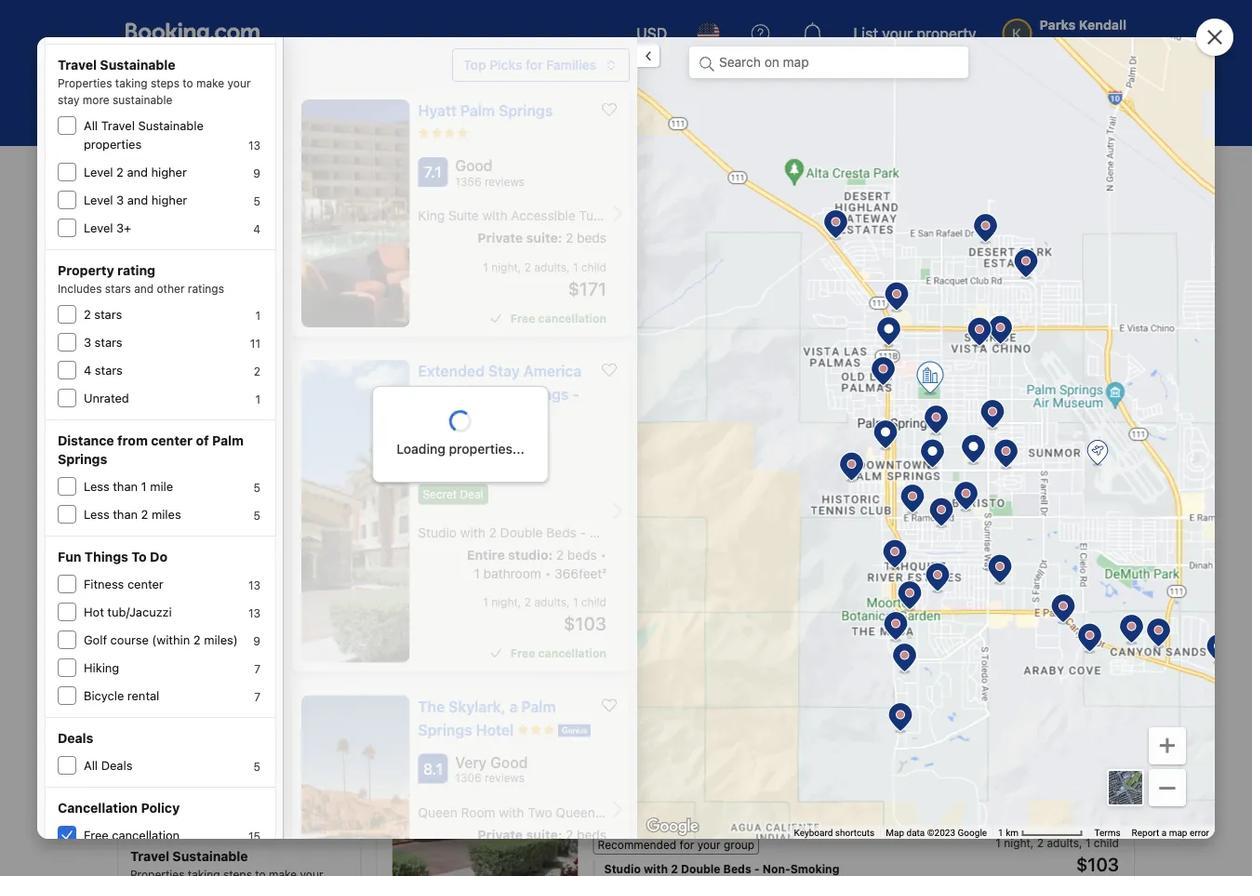 Task type: locate. For each thing, give the bounding box(es) containing it.
2 inside 'king suite with accessible tub - disability access private suite : 2 beds'
[[566, 230, 573, 246]]

4 down 3 stars
[[84, 363, 91, 377]]

scored 6.3 element for review score
[[1089, 700, 1119, 730]]

on
[[235, 302, 251, 317], [474, 317, 492, 334], [854, 317, 872, 334], [850, 454, 864, 467], [711, 755, 725, 768], [192, 780, 205, 793]]

1 horizontal spatial hotels
[[636, 366, 674, 381]]

0 vertical spatial +
[[385, 76, 393, 91]]

see
[[994, 581, 1017, 597]]

0 vertical spatial king
[[418, 208, 445, 223]]

course
[[110, 633, 149, 647]]

scored 7.1 element for good 1356 reviews
[[418, 157, 448, 187]]

than up less than 2 miles at the left
[[113, 480, 138, 493]]

scored 7.1 element left 1356
[[418, 157, 448, 187]]

0 horizontal spatial –
[[158, 441, 166, 457]]

1 vertical spatial private
[[604, 565, 641, 578]]

1 vertical spatial hyatt palm springs
[[593, 422, 764, 448]]

1 horizontal spatial 7.1
[[1095, 431, 1113, 449]]

prepayment down hotels
[[176, 677, 243, 691]]

15
[[334, 594, 346, 607], [334, 650, 346, 663], [334, 808, 346, 821], [248, 830, 260, 843]]

1 higher from the top
[[151, 165, 187, 179]]

stay inside the travel sustainable properties taking steps to make your stay more sustainable
[[58, 93, 80, 106]]

1 vertical spatial america
[[523, 362, 582, 380]]

7 for hiking
[[254, 662, 260, 675]]

reviews inside very good 1306 reviews
[[485, 771, 525, 784]]

0 vertical spatial properties
[[84, 137, 142, 151]]

night for king suite with accessible tub - disability access
[[491, 260, 518, 273]]

accessible inside 'king suite with accessible tub - disability access private suite : 2 beds'
[[511, 208, 575, 223]]

map region
[[432, 0, 1252, 876]]

1 vertical spatial group
[[724, 838, 755, 851]]

0 vertical spatial prepayment
[[645, 635, 713, 648]]

very good 1306 reviews
[[455, 753, 528, 784]]

1 horizontal spatial non-
[[763, 862, 790, 875]]

only
[[677, 366, 703, 381]]

7.1 for good 1,356 reviews
[[1095, 431, 1113, 449]]

child up see availability link
[[1094, 520, 1119, 533]]

0 horizontal spatial america
[[257, 186, 300, 199]]

1 horizontal spatial hot
[[156, 705, 177, 719]]

breakfast for breakfast included
[[156, 593, 210, 607]]

show inside show on map button
[[198, 302, 232, 317]]

1 recommended for your group from the top
[[598, 522, 755, 535]]

blue genius logo image
[[558, 724, 591, 737], [558, 724, 591, 737]]

1 horizontal spatial access
[[843, 546, 883, 559]]

studio for studio with 2 double beds - non-smoking entire studio : 2 beds • 1 bathroom • 366feet²
[[418, 524, 457, 540]]

: right entire at the left bottom of page
[[548, 547, 553, 562]]

0 horizontal spatial your
[[130, 412, 160, 427]]

level 3 and higher
[[84, 193, 187, 207]]

9 for golf course (within 2 miles)
[[253, 634, 260, 647]]

show on map
[[198, 302, 281, 317], [817, 454, 890, 467], [678, 755, 751, 768]]

good inside very good 1306 reviews
[[490, 753, 528, 771]]

breakfast for breakfast included
[[377, 710, 431, 723]]

0 vertical spatial your
[[385, 366, 412, 381]]

your inside the travel sustainable properties taking steps to make your stay more sustainable
[[227, 76, 251, 89]]

2 group from the top
[[724, 838, 755, 851]]

downtown down no prepayment
[[156, 733, 215, 746]]

cancellation
[[538, 312, 606, 325], [654, 616, 723, 629], [538, 647, 606, 660], [112, 828, 180, 842]]

– left pay
[[760, 635, 767, 648]]

double for studio with 2 double beds - non-smoking
[[681, 862, 720, 875]]

rentals
[[515, 76, 556, 91]]

california link
[[320, 184, 370, 201]]

1 km button
[[993, 826, 1089, 840]]

1 horizontal spatial 1 night , 2 adults , 1 child $171
[[996, 520, 1119, 559]]

1 horizontal spatial 1 night , 2 adults , 1 child $103
[[996, 836, 1119, 875]]

your up from
[[130, 412, 160, 427]]

adults for recommended for your group
[[1047, 836, 1079, 849]]

hyatt palm springs image
[[392, 422, 578, 608]]

king
[[418, 208, 445, 223], [604, 546, 630, 559]]

1 vertical spatial $103
[[1076, 853, 1119, 875]]

access for king suite with accessible tub - disability access private suite : 2 beds
[[673, 208, 716, 223]]

suite down two
[[526, 827, 558, 842]]

0 horizontal spatial airport
[[418, 409, 468, 426]]

0 vertical spatial travel sustainable level 1
[[646, 494, 781, 507]]

level for level 3+
[[84, 221, 113, 235]]

2 vertical spatial america
[[728, 697, 803, 723]]

recommended up studio with 2 double beds - non-smoking
[[598, 838, 676, 851]]

1 queen from the left
[[418, 804, 457, 820]]

1 horizontal spatial your
[[385, 366, 412, 381]]

of down your budget (per night)
[[196, 433, 209, 448]]

no for no prepayment needed – pay at the property
[[627, 635, 642, 648]]

center down budget
[[151, 433, 193, 448]]

1 vertical spatial 9
[[253, 634, 260, 647]]

2 travel sustainable level 1 from the top
[[646, 778, 781, 791]]

good inside good 1356 reviews
[[455, 157, 493, 174]]

a inside the skylark, a palm springs hotel
[[509, 697, 518, 715]]

access inside 'king suite with accessible tub - disability access private suite : 2 beds'
[[673, 208, 716, 223]]

2 · from the left
[[897, 140, 901, 155]]

adults down '366feet²'
[[534, 596, 566, 609]]

1 horizontal spatial hyatt palm springs
[[593, 422, 764, 448]]

2 horizontal spatial stay
[[708, 317, 739, 334]]

tub up pay
[[755, 546, 776, 559]]

2 than from the top
[[113, 507, 138, 521]]

reviews inside good 1,356 reviews
[[1042, 443, 1082, 456]]

1 vertical spatial •
[[545, 565, 551, 581]]

smoking for studio with 2 double beds - non-smoking
[[790, 862, 839, 875]]

adults for king suite with accessible tub - disability access
[[534, 260, 566, 273]]

3 for 3
[[339, 734, 346, 747]]

good 1356 reviews
[[455, 157, 524, 188]]

0 vertical spatial 4
[[253, 222, 260, 235]]

5 for higher
[[254, 194, 260, 207]]

flights link
[[205, 63, 303, 104]]

double down google image
[[681, 862, 720, 875]]

beds inside private suite 2 beds (1 king, 1 sofa bed) free stay for your child
[[614, 582, 640, 595]]

based
[[426, 317, 470, 334], [156, 780, 189, 793]]

to left make
[[183, 76, 193, 89]]

- inside the studio with 2 double beds - non-smoking entire studio : 2 beds • 1 bathroom • 366feet²
[[580, 524, 586, 540]]

2 down 11
[[254, 365, 260, 378]]

1 less from the top
[[84, 480, 109, 493]]

hyatt inside hyatt palm springs link
[[593, 422, 642, 448]]

2 less from the top
[[84, 507, 109, 521]]

·
[[847, 140, 851, 155], [897, 140, 901, 155]]

rating
[[117, 263, 155, 278]]

0 vertical spatial 7.1
[[424, 163, 442, 181]]

america
[[257, 186, 300, 199], [523, 362, 582, 380], [728, 697, 803, 723]]

travel sustainable level 1 down springs,
[[646, 494, 781, 507]]

0 vertical spatial access
[[673, 208, 716, 223]]

2 hotels from the left
[[636, 366, 674, 381]]

0 horizontal spatial results
[[415, 366, 456, 381]]

1 vertical spatial double
[[681, 862, 720, 875]]

non- inside the studio with 2 double beds - non-smoking entire studio : 2 beds • 1 bathroom • 366feet²
[[590, 524, 620, 540]]

properties for 5
[[521, 217, 615, 242]]

2 vertical spatial 7
[[254, 690, 260, 703]]

beds inside 'king suite with accessible tub - disability access private suite : 2 beds'
[[577, 230, 606, 246]]

beds for studio with 2 double beds - non-smoking
[[723, 862, 751, 875]]

2 left found at the top
[[566, 230, 573, 246]]

1 vertical spatial stay
[[685, 697, 724, 723]]

beds left found at the top
[[577, 230, 606, 246]]

1 than from the top
[[113, 480, 138, 493]]

sustainable inside the travel sustainable properties taking steps to make your stay more sustainable
[[100, 57, 175, 73]]

show on map for 1,356
[[817, 454, 890, 467]]

1 vertical spatial your
[[130, 412, 160, 427]]

1 · from the left
[[847, 140, 851, 155]]

your for your budget (per night)
[[130, 412, 160, 427]]

scored 7.1 element
[[418, 157, 448, 187], [1089, 425, 1119, 455]]

to right places
[[690, 317, 704, 334]]

6.3 left pleasant on the bottom left
[[422, 448, 444, 466]]

5 inside 'search results updated. palm springs: 5 properties found. applied filters: breakfast included, hotels, free cancellation, 1 or more bathroom.' element
[[505, 217, 517, 242]]

all down the more
[[84, 119, 98, 133]]

0 vertical spatial 7
[[339, 622, 346, 635]]

1 horizontal spatial stay
[[631, 598, 652, 611]]

beds left (1
[[614, 582, 640, 595]]

beds inside queen room with two queen beds private suite : 2 beds
[[599, 804, 629, 820]]

america inside 'link'
[[257, 186, 300, 199]]

3 up 3+
[[116, 193, 124, 207]]

1 vertical spatial 7.1
[[1095, 431, 1113, 449]]

of right 99%
[[621, 317, 635, 334]]

stay down properties
[[58, 93, 80, 106]]

your results include condo hotels – show hotels only
[[385, 366, 703, 381]]

0 horizontal spatial 1 night , 2 adults , 1 child $103
[[483, 596, 606, 634]]

1 all from the top
[[84, 119, 98, 133]]

adults down 'king suite with accessible tub - disability access private suite : 2 beds'
[[534, 260, 566, 273]]

beds inside queen room with two queen beds private suite : 2 beds
[[577, 827, 606, 842]]

good inside good 1,356 reviews
[[1045, 425, 1082, 442]]

stars for 4 stars
[[95, 363, 123, 377]]

1 horizontal spatial scored 7.1 element
[[1089, 425, 1119, 455]]

child down "sofa"
[[700, 598, 725, 611]]

a inside map view dialog
[[1162, 827, 1167, 839]]

prepayment
[[645, 635, 713, 648], [176, 677, 243, 691]]

with for king suite with accessible tub - disability access private suite : 2 beds
[[482, 208, 507, 223]]

suite inside queen room with two queen beds private suite : 2 beds
[[526, 827, 558, 842]]

based up policy
[[156, 780, 189, 793]]

extended stay america suites - palm springs - airport down no prepayment needed – pay at the property
[[593, 697, 922, 749]]

4 stars
[[84, 363, 123, 377]]

scored 7.1 element for good 1,356 reviews
[[1089, 425, 1119, 455]]

your down king,
[[673, 598, 697, 611]]

suite for king suite with accessible tub - disability access
[[632, 546, 661, 559]]

show on map button
[[187, 293, 292, 326]]

with inside 'king suite with accessible tub - disability access private suite : 2 beds'
[[482, 208, 507, 223]]

7.1
[[424, 163, 442, 181], [1095, 431, 1113, 449]]

: for $171
[[558, 230, 562, 246]]

queen
[[418, 804, 457, 820], [556, 804, 595, 820]]

$103 for studio with 2 double beds - non-smoking
[[564, 612, 606, 634]]

than for 1
[[113, 480, 138, 493]]

disability up the
[[787, 546, 840, 559]]

$171 up availability
[[1080, 537, 1119, 559]]

$171 up 99%
[[568, 277, 606, 299]]

show on map for score
[[678, 755, 751, 768]]

studio with 2 double beds - non-smoking
[[604, 862, 839, 875]]

than
[[113, 480, 138, 493], [113, 507, 138, 521]]

1 horizontal spatial a
[[1162, 827, 1167, 839]]

2 down taxis
[[795, 140, 802, 155]]

deals
[[58, 731, 93, 746], [101, 759, 133, 773]]

1 vertical spatial less
[[84, 507, 109, 521]]

1 vertical spatial smoking
[[790, 862, 839, 875]]

search inside search button
[[1053, 137, 1112, 159]]

scored 6.3 element
[[418, 442, 448, 472], [1089, 700, 1119, 730]]

– down 99%
[[588, 366, 595, 381]]

car
[[490, 76, 511, 91]]

2 vertical spatial good
[[490, 753, 528, 771]]

child left report at bottom right
[[1094, 836, 1119, 849]]

hot tub/jacuzzi down no prepayment
[[156, 705, 244, 719]]

tub inside 'king suite with accessible tub - disability access private suite : 2 beds'
[[579, 208, 601, 223]]

flight + hotel link
[[306, 63, 445, 104]]

–
[[588, 366, 595, 381], [158, 441, 166, 457], [760, 635, 767, 648]]

good 1,356 reviews
[[1010, 425, 1082, 456]]

palm inside the skylark, a palm springs hotel
[[521, 697, 556, 715]]

the skylark, a palm springs hotel
[[418, 697, 556, 738]]

9 for level 2 and higher
[[253, 167, 260, 180]]

all for all deals
[[84, 759, 98, 773]]

1 vertical spatial property
[[825, 635, 871, 648]]

keyboard shortcuts button
[[794, 827, 875, 840]]

0 vertical spatial no
[[627, 635, 642, 648]]

downtown down hyatt palm springs link
[[593, 454, 651, 467]]

travel sustainable level 1 for review
[[646, 778, 781, 791]]

extended stay america suites - palm springs - airport image
[[392, 697, 578, 876]]

0 vertical spatial disability
[[615, 208, 669, 223]]

suite inside 'king suite with accessible tub - disability access private suite : 2 beds'
[[448, 208, 479, 223]]

0 horizontal spatial disability
[[615, 208, 669, 223]]

1 vertical spatial for
[[656, 598, 670, 611]]

suite
[[526, 230, 558, 246], [644, 565, 669, 578], [526, 827, 558, 842]]

1 night , 2 adults , 1 child $103 for studio with 2 double beds - non-smoking
[[483, 596, 606, 634]]

2 recommended for your group from the top
[[598, 838, 755, 851]]

2 horizontal spatial beds
[[723, 862, 751, 875]]

0 horizontal spatial properties
[[84, 137, 142, 151]]

1 travel sustainable level 1 from the top
[[646, 494, 781, 507]]

1 horizontal spatial disability
[[787, 546, 840, 559]]

all inside the all travel sustainable properties
[[84, 119, 98, 133]]

level left 3+
[[84, 221, 113, 235]]

1 horizontal spatial results
[[520, 186, 555, 199]]

palm inside hyatt palm springs link
[[646, 422, 690, 448]]

for for 2 adults
[[680, 838, 694, 851]]

1 vertical spatial tub
[[755, 546, 776, 559]]

(1
[[643, 582, 653, 595]]

hyatt
[[418, 102, 457, 120], [593, 422, 642, 448]]

studio
[[508, 547, 548, 562]]

1 horizontal spatial based
[[426, 317, 470, 334]]

1 vertical spatial 3
[[84, 335, 91, 349]]

hot up golf
[[84, 605, 104, 619]]

travel sustainable level 1 up google image
[[646, 778, 781, 791]]

2 9 from the top
[[253, 634, 260, 647]]

good for good 1356 reviews
[[455, 157, 493, 174]]

0 horizontal spatial 4
[[84, 363, 91, 377]]

queen right two
[[556, 804, 595, 820]]

group
[[724, 522, 755, 535], [724, 838, 755, 851]]

king for king suite with accessible tub - disability access
[[604, 546, 630, 559]]

stars for 2 stars
[[94, 307, 122, 321]]

: inside the studio with 2 double beds - non-smoking entire studio : 2 beds • 1 bathroom • 366feet²
[[548, 547, 553, 562]]

your inside private suite 2 beds (1 king, 1 sofa bed) free stay for your child
[[673, 598, 697, 611]]

7 for resorts
[[339, 622, 346, 635]]

breakfast down popular filters
[[156, 593, 210, 607]]

double for studio with 2 double beds - non-smoking entire studio : 2 beds • 1 bathroom • 366feet²
[[500, 524, 543, 540]]

1 horizontal spatial airport
[[677, 723, 741, 749]]

2 horizontal spatial show on map
[[817, 454, 890, 467]]

properties inside the all travel sustainable properties
[[84, 137, 142, 151]]

america down filters,
[[523, 362, 582, 380]]

no for no prepayment
[[156, 677, 172, 691]]

1 vertical spatial 7
[[254, 662, 260, 675]]

travel down policy
[[130, 849, 169, 864]]

2 all from the top
[[84, 759, 98, 773]]

suite up (1
[[644, 565, 669, 578]]

center
[[151, 433, 193, 448], [127, 577, 163, 591]]

7 up '14'
[[339, 622, 346, 635]]

suites down the
[[808, 697, 862, 723]]

studio with 2 double beds - non-smoking link
[[604, 860, 919, 876]]

deals up the cancellation policy
[[101, 759, 133, 773]]

level for level 3 and higher
[[84, 193, 113, 207]]

7.1 up 'palm springs' link
[[424, 163, 442, 181]]

found
[[620, 217, 673, 242]]

review score element
[[990, 697, 1082, 719]]

beds inside the studio with 2 double beds - non-smoking entire studio : 2 beds • 1 bathroom • 366feet²
[[546, 524, 577, 540]]

list
[[853, 25, 878, 42]]

1 horizontal spatial smoking
[[790, 862, 839, 875]]

good element
[[1010, 422, 1082, 445]]

breakfast
[[156, 593, 210, 607], [377, 710, 431, 723]]

0 vertical spatial :
[[558, 230, 562, 246]]

0 vertical spatial 3
[[116, 193, 124, 207]]

with for queen room with two queen beds private suite : 2 beds
[[499, 804, 524, 820]]

springs inside the skylark, a palm springs hotel
[[418, 721, 472, 738]]

rated good element
[[455, 154, 606, 177]]

1 night , 2 adults , 1 child $171
[[483, 260, 606, 299], [996, 520, 1119, 559]]

fun
[[58, 549, 81, 565]]

1 group from the top
[[724, 522, 755, 535]]

higher right home link
[[151, 193, 187, 207]]

less down the less than 1 mile at the left bottom
[[84, 507, 109, 521]]

palm inside 'palm springs' link
[[391, 186, 416, 199]]

0 vertical spatial a
[[509, 697, 518, 715]]

child inside private suite 2 beds (1 king, 1 sofa bed) free stay for your child
[[700, 598, 725, 611]]

miles
[[152, 507, 181, 521]]

states
[[206, 186, 240, 199]]

stars down rating
[[105, 282, 131, 295]]

1 horizontal spatial •
[[600, 547, 606, 562]]

studio with 2 double beds - non-smoking entire studio : 2 beds • 1 bathroom • 366feet²
[[418, 524, 672, 581]]

0 horizontal spatial downtown
[[156, 733, 215, 746]]

travel down downtown palm springs, palm springs on the bottom of page
[[646, 494, 678, 507]]

king,
[[656, 582, 681, 595]]

group
[[140, 505, 336, 535]]

2 down the bathroom
[[524, 596, 531, 609]]

accessible for king suite with accessible tub - disability access
[[692, 546, 752, 559]]

1 vertical spatial no
[[156, 677, 172, 691]]

0 horizontal spatial hotels
[[547, 366, 584, 381]]

extended stay america suites - palm springs - airport up properties...
[[418, 362, 582, 426]]

hyatt down flight + hotel
[[418, 102, 457, 120]]

ratings
[[188, 282, 224, 295]]

15 for breakfast included
[[334, 594, 346, 607]]

recommended for your group up private suite 2 beds (1 king, 1 sofa bed) free stay for your child
[[598, 522, 755, 535]]

stay for are
[[708, 317, 739, 334]]

stars up unrated
[[95, 363, 123, 377]]

hotels
[[547, 366, 584, 381], [636, 366, 674, 381]]

disability down tue, dec 12 button on the top of page
[[615, 208, 669, 223]]

1 vertical spatial good
[[1045, 425, 1082, 442]]

3 for 3 stars
[[84, 335, 91, 349]]

disability inside 'king suite with accessible tub - disability access private suite : 2 beds'
[[615, 208, 669, 223]]

stars up 3 stars
[[94, 307, 122, 321]]

0 horizontal spatial non-
[[590, 524, 620, 540]]

hotels left the 'only'
[[636, 366, 674, 381]]

golf course (within 2 miles)
[[84, 633, 238, 647]]

airport taxis
[[744, 76, 818, 91]]

suite up (1
[[632, 546, 661, 559]]

studio
[[418, 524, 457, 540], [604, 862, 641, 875]]

your right make
[[227, 76, 251, 89]]

0 vertical spatial non-
[[590, 524, 620, 540]]

1 vertical spatial access
[[843, 546, 883, 559]]

with inside the studio with 2 double beds - non-smoking entire studio : 2 beds • 1 bathroom • 366feet²
[[460, 524, 485, 540]]

adults for studio with 2 double beds - non-smoking
[[534, 596, 566, 609]]

properties
[[84, 137, 142, 151], [521, 217, 615, 242]]

less for less than 1 mile
[[84, 480, 109, 493]]

1 horizontal spatial search
[[1053, 137, 1112, 159]]

recommended for 1 night , 2 adults , 1 child $171
[[598, 522, 676, 535]]

than down the less than 1 mile at the left bottom
[[113, 507, 138, 521]]

0 vertical spatial palm springs
[[391, 186, 460, 199]]

2 vertical spatial :
[[558, 827, 562, 842]]

0 horizontal spatial 7.1
[[424, 163, 442, 181]]

1 9 from the top
[[253, 167, 260, 180]]

home
[[117, 186, 148, 199]]

1 vertical spatial downtown
[[156, 733, 215, 746]]

smoking inside the studio with 2 double beds - non-smoking entire studio : 2 beds • 1 bathroom • 366feet²
[[620, 524, 672, 540]]

7.1 for good 1356 reviews
[[424, 163, 442, 181]]

reviews
[[485, 175, 524, 188], [1042, 443, 1082, 456], [1042, 717, 1082, 731], [485, 771, 525, 784], [241, 780, 281, 793]]

palm springs up google image
[[593, 755, 665, 768]]

2 recommended from the top
[[598, 838, 676, 851]]

accessible for king suite with accessible tub - disability access private suite : 2 beds
[[511, 208, 575, 223]]

with down search results
[[482, 208, 507, 223]]

1 inside map view dialog
[[998, 827, 1003, 839]]

higher
[[151, 165, 187, 179], [151, 193, 187, 207]]

your
[[882, 25, 913, 42], [227, 76, 251, 89], [495, 317, 528, 334], [697, 522, 721, 535], [673, 598, 697, 611], [697, 838, 721, 851]]

suites down include
[[418, 386, 462, 403]]

based on your filters, 99% of places to stay are unavailable on our site.
[[426, 317, 935, 334]]

search for search
[[1053, 137, 1112, 159]]

1 vertical spatial travel sustainable level 1
[[646, 778, 781, 791]]

queen left room
[[418, 804, 457, 820]]

double inside the studio with 2 double beds - non-smoking entire studio : 2 beds • 1 bathroom • 366feet²
[[500, 524, 543, 540]]

california
[[320, 186, 370, 199]]

king inside 'king suite with accessible tub - disability access private suite : 2 beds'
[[418, 208, 445, 223]]

1 horizontal spatial queen
[[556, 804, 595, 820]]

– right $80
[[158, 441, 166, 457]]

1 inside "1 based on guest reviews"
[[340, 762, 346, 775]]

hotels right condo
[[547, 366, 584, 381]]

2 down '366feet²'
[[604, 582, 611, 595]]

level down extended stay america suites - palm springs - airport link
[[745, 778, 772, 791]]

springs,
[[684, 454, 729, 467]]

studio inside the studio with 2 double beds - non-smoking entire studio : 2 beds • 1 bathroom • 366feet²
[[418, 524, 457, 540]]

0 vertical spatial scored 6.3 element
[[418, 442, 448, 472]]

child left room
[[864, 140, 894, 155]]

15 for parking
[[334, 808, 346, 821]]

0 horizontal spatial smoking
[[620, 524, 672, 540]]

$171
[[568, 277, 606, 299], [1080, 537, 1119, 559]]

1 vertical spatial 4
[[84, 363, 91, 377]]

mile
[[150, 480, 173, 493]]

5 down search results
[[505, 217, 517, 242]]

1356
[[455, 175, 481, 188]]

, right km
[[1031, 836, 1034, 849]]

travel sustainable
[[130, 849, 248, 864]]

double
[[500, 524, 543, 540], [681, 862, 720, 875]]

0 vertical spatial less
[[84, 480, 109, 493]]

15 for hotels
[[334, 650, 346, 663]]

reviews right guest
[[241, 780, 281, 793]]

2 horizontal spatial 3
[[339, 734, 346, 747]]

group up king suite with accessible tub - disability access
[[724, 522, 755, 535]]

extended stay america suites - palm springs - airport link
[[593, 690, 922, 749]]

results for your
[[415, 366, 456, 381]]

your for your results include condo hotels – show hotels only
[[385, 366, 412, 381]]

tub/jacuzzi
[[107, 605, 172, 619], [180, 705, 244, 719]]

with inside queen room with two queen beds private suite : 2 beds
[[499, 804, 524, 820]]

1,356
[[1010, 443, 1039, 456]]

child inside button
[[864, 140, 894, 155]]

0 vertical spatial of
[[243, 186, 254, 199]]

properties down search results
[[521, 217, 615, 242]]

2 higher from the top
[[151, 193, 187, 207]]

$103
[[564, 612, 606, 634], [1076, 853, 1119, 875]]

6.3 right "score"
[[1093, 706, 1115, 724]]

2 vertical spatial private
[[478, 827, 523, 842]]

king for king suite with accessible tub - disability access private suite : 2 beds
[[418, 208, 445, 223]]

1 horizontal spatial hotel
[[476, 721, 514, 738]]

beds for studio with 2 double beds - non-smoking entire studio : 2 beds • 1 bathroom • 366feet²
[[546, 524, 577, 540]]

accessible inside 'king suite with accessible tub - disability access' link
[[692, 546, 752, 559]]

review
[[990, 699, 1040, 717]]

4 down united states of america
[[253, 222, 260, 235]]

a
[[509, 697, 518, 715], [1162, 827, 1167, 839]]

0 vertical spatial hyatt
[[418, 102, 457, 120]]

data
[[906, 827, 925, 839]]

1 recommended from the top
[[598, 522, 676, 535]]

1 horizontal spatial 4
[[253, 222, 260, 235]]

level up level 3 and higher on the left of the page
[[84, 165, 113, 179]]

bathroom
[[483, 565, 541, 581]]

private inside queen room with two queen beds private suite : 2 beds
[[478, 827, 523, 842]]

0 vertical spatial for
[[680, 522, 694, 535]]

suite down 1356
[[448, 208, 479, 223]]

: inside 'king suite with accessible tub - disability access private suite : 2 beds'
[[558, 230, 562, 246]]

stars for 3 stars
[[95, 335, 122, 349]]

and down rating
[[134, 282, 154, 295]]

disability for king suite with accessible tub - disability access
[[787, 546, 840, 559]]



Task type: vqa. For each thing, say whether or not it's contained in the screenshot.
20 to the right
no



Task type: describe. For each thing, give the bounding box(es) containing it.
keyboard shortcuts
[[794, 827, 875, 839]]

needed
[[715, 635, 757, 648]]

and for 3
[[127, 193, 148, 207]]

map
[[886, 827, 904, 839]]

flight + hotel
[[348, 76, 429, 91]]

1 vertical spatial 1 night , 2 adults , 1 child $171
[[996, 520, 1119, 559]]

(within
[[152, 633, 190, 647]]

include
[[459, 366, 503, 381]]

suite inside private suite 2 beds (1 king, 1 sofa bed) free stay for your child
[[644, 565, 669, 578]]

reviews inside "1 based on guest reviews"
[[241, 780, 281, 793]]

travel inside the all travel sustainable properties
[[101, 119, 135, 133]]

level up 'king suite with accessible tub - disability access' link
[[745, 494, 772, 507]]

based inside "1 based on guest reviews"
[[156, 780, 189, 793]]

with down google image
[[644, 862, 668, 875]]

properties for sustainable
[[84, 137, 142, 151]]

filters,
[[531, 317, 579, 334]]

1 horizontal spatial palm springs
[[593, 755, 665, 768]]

and for 2
[[127, 165, 148, 179]]

on inside button
[[235, 302, 251, 317]]

, left terms
[[1079, 836, 1082, 849]]

search button
[[1031, 123, 1134, 173]]

from
[[117, 433, 148, 448]]

downtown palm springs
[[156, 733, 292, 746]]

: for $103
[[548, 547, 553, 562]]

free down (1
[[627, 616, 651, 629]]

see availability
[[994, 581, 1086, 597]]

room
[[461, 804, 495, 820]]

, down the "palm springs: 5 properties found"
[[518, 260, 521, 273]]

2 up '366feet²'
[[556, 547, 564, 562]]

2 left miles on the bottom left of page
[[141, 507, 148, 521]]

travel up google image
[[646, 778, 678, 791]]

distance from center of palm springs
[[58, 433, 244, 467]]

rated very good element
[[455, 751, 606, 773]]

stay for more
[[58, 93, 80, 106]]

score
[[1043, 699, 1082, 717]]

group for 1 night , 2 adults , 1 child $171
[[724, 522, 755, 535]]

2 horizontal spatial america
[[728, 697, 803, 723]]

pay
[[770, 635, 789, 648]]

4 for 4
[[253, 222, 260, 235]]

night up see
[[1004, 520, 1031, 533]]

scored 8.1 element
[[418, 754, 448, 784]]

0 vertical spatial stay
[[488, 362, 520, 380]]

less than 2 miles
[[84, 507, 181, 521]]

non- for studio with 2 double beds - non-smoking entire studio : 2 beds • 1 bathroom • 366feet²
[[590, 524, 620, 540]]

results for search
[[520, 186, 555, 199]]

free cancellation down the cancellation policy
[[84, 828, 180, 842]]

1 based on guest reviews
[[156, 762, 346, 793]]

united
[[169, 186, 203, 199]]

cancellation down private suite 2 beds (1 king, 1 sofa bed) free stay for your child
[[654, 616, 723, 629]]

hotel inside the skylark, a palm springs hotel
[[476, 721, 514, 738]]

policy
[[141, 800, 180, 816]]

5 down 'downtown palm springs'
[[254, 760, 260, 773]]

0 horizontal spatial hyatt palm springs
[[418, 102, 553, 120]]

things
[[85, 549, 128, 565]]

your left filters,
[[495, 317, 528, 334]]

hiking
[[84, 661, 119, 675]]

reviews inside good 1356 reviews
[[485, 175, 524, 188]]

your up studio with 2 double beds - non-smoking
[[697, 838, 721, 851]]

terms
[[1094, 827, 1121, 839]]

0 horizontal spatial tub/jacuzzi
[[107, 605, 172, 619]]

than for 2
[[113, 507, 138, 521]]

beds inside the studio with 2 double beds - non-smoking entire studio : 2 beds • 1 bathroom • 366feet²
[[567, 547, 597, 562]]

1 horizontal spatial deals
[[101, 759, 133, 773]]

all for all travel sustainable properties
[[84, 119, 98, 133]]

3 stars
[[84, 335, 122, 349]]

to inside the travel sustainable properties taking steps to make your stay more sustainable
[[183, 76, 193, 89]]

scored 6.3 element for pleasant
[[418, 442, 448, 472]]

more
[[83, 93, 109, 106]]

2 up entire at the left bottom of page
[[489, 524, 497, 540]]

car rentals link
[[448, 63, 572, 104]]

king suite with accessible tub - disability access link
[[604, 544, 919, 561]]

good for good 1,356 reviews
[[1045, 425, 1082, 442]]

free cancellation up your results include condo hotels – show hotels only in the top of the page
[[510, 312, 606, 325]]

map data ©2023 google
[[886, 827, 987, 839]]

1 vertical spatial hot tub/jacuzzi
[[156, 705, 244, 719]]

guest
[[208, 780, 238, 793]]

2 up see availability
[[1037, 520, 1044, 533]]

smoking for studio with 2 double beds - non-smoking entire studio : 2 beds • 1 bathroom • 366feet²
[[620, 524, 672, 540]]

list your property
[[853, 25, 976, 42]]

non- for studio with 2 double beds - non-smoking
[[763, 862, 790, 875]]

map view dialog
[[432, 0, 1252, 876]]

0 horizontal spatial extended
[[418, 362, 485, 380]]

stay inside extended stay america suites - palm springs - airport link
[[685, 697, 724, 723]]

, down '366feet²'
[[566, 596, 570, 609]]

resorts
[[156, 621, 199, 635]]

google
[[958, 827, 987, 839]]

properties
[[58, 76, 112, 89]]

1306
[[455, 771, 482, 784]]

2 vertical spatial –
[[760, 635, 767, 648]]

travel inside the travel sustainable properties taking steps to make your stay more sustainable
[[58, 57, 97, 73]]

search results updated. palm springs: 5 properties found. applied filters: breakfast included, hotels, free cancellation, 1 or more bathroom. element
[[376, 217, 1135, 243]]

dec
[[646, 140, 670, 155]]

cancellation
[[58, 800, 138, 816]]

sustainable down springs,
[[681, 494, 742, 507]]

for inside private suite 2 beds (1 king, 1 sofa bed) free stay for your child
[[656, 598, 670, 611]]

km
[[1006, 827, 1019, 839]]

reviews inside the review score 229 reviews
[[1042, 717, 1082, 731]]

2 inside studio with 2 double beds - non-smoking link
[[671, 862, 678, 875]]

popular
[[130, 565, 180, 580]]

free inside private suite 2 beds (1 king, 1 sofa bed) free stay for your child
[[604, 598, 627, 611]]

1 horizontal spatial property
[[917, 25, 976, 42]]

distance
[[58, 433, 114, 448]]

2 inside private suite 2 beds (1 king, 1 sofa bed) free stay for your child
[[604, 582, 611, 595]]

cancellation down '366feet²'
[[538, 647, 606, 660]]

map inside show on map button
[[254, 302, 281, 317]]

free up the skylark, a palm springs hotel
[[510, 647, 535, 660]]

no prepayment
[[156, 677, 243, 691]]

private suite 2 beds (1 king, 1 sofa bed) free stay for your child
[[604, 565, 743, 611]]

report
[[1132, 827, 1159, 839]]

prepayment for no prepayment
[[176, 677, 243, 691]]

tub for king suite with accessible tub - disability access
[[755, 546, 776, 559]]

property rating includes stars and other ratings
[[58, 263, 224, 295]]

sustainable inside the all travel sustainable properties
[[138, 119, 204, 133]]

error
[[1190, 827, 1209, 839]]

downtown for downtown palm springs, palm springs
[[593, 454, 651, 467]]

recommended for 2 adults
[[598, 838, 676, 851]]

sustainable
[[113, 93, 172, 106]]

2 vertical spatial airport
[[677, 723, 741, 749]]

1 horizontal spatial america
[[523, 362, 582, 380]]

travel sustainable properties taking steps to make your stay more sustainable
[[58, 57, 251, 106]]

2 up home
[[116, 165, 124, 179]]

free cancellation down '366feet²'
[[510, 647, 606, 660]]

cancellation up your results include condo hotels – show hotels only in the top of the page
[[538, 312, 606, 325]]

sustainable down parking
[[172, 849, 248, 864]]

3+
[[116, 221, 131, 235]]

0 vertical spatial hot
[[84, 605, 104, 619]]

1 vertical spatial of
[[621, 317, 635, 334]]

golf
[[84, 633, 107, 647]]

report a map error
[[1132, 827, 1209, 839]]

studio for studio with 2 double beds - non-smoking
[[604, 862, 641, 875]]

2 down the "palm springs: 5 properties found"
[[524, 260, 531, 273]]

1 horizontal spatial extended stay america suites - palm springs - airport
[[593, 697, 922, 749]]

prepayment for no prepayment needed – pay at the property
[[645, 635, 713, 648]]

0 horizontal spatial palm springs
[[391, 186, 460, 199]]

report a map error link
[[1132, 827, 1209, 839]]

0 vertical spatial suites
[[418, 386, 462, 403]]

and inside property rating includes stars and other ratings
[[134, 282, 154, 295]]

1 horizontal spatial 3
[[116, 193, 124, 207]]

with for king suite with accessible tub - disability access
[[664, 546, 689, 559]]

suite inside 'king suite with accessible tub - disability access private suite : 2 beds'
[[526, 230, 558, 246]]

recommended for your group for 1 night , 2 adults , 1 child $171
[[598, 522, 755, 535]]

0 vertical spatial 1 night , 2 adults , 1 child $171
[[483, 260, 606, 299]]

higher for level 2 and higher
[[151, 165, 187, 179]]

0 horizontal spatial •
[[545, 565, 551, 581]]

2 left miles)
[[193, 633, 201, 647]]

0 vertical spatial deals
[[58, 731, 93, 746]]

1 night , 2 adults , 1 child $103 for recommended for your group
[[996, 836, 1119, 875]]

0 vertical spatial extended stay america suites - palm springs - airport
[[418, 362, 582, 426]]

$103 for recommended for your group
[[1076, 853, 1119, 875]]

- inside 'king suite with accessible tub - disability access private suite : 2 beds'
[[605, 208, 611, 223]]

center inside distance from center of palm springs
[[151, 433, 193, 448]]

cancellation down policy
[[112, 828, 180, 842]]

your budget (per night)
[[130, 412, 281, 427]]

attractions link
[[575, 63, 699, 104]]

review score 229 reviews
[[990, 699, 1082, 731]]

1 inside private suite 2 beds (1 king, 1 sofa bed) free stay for your child
[[684, 582, 690, 595]]

rated pleasant element
[[455, 439, 606, 461]]

0 horizontal spatial +
[[385, 76, 393, 91]]

adults up availability
[[1047, 520, 1079, 533]]

level 2 and higher
[[84, 165, 187, 179]]

6.3 for pleasant
[[422, 448, 444, 466]]

palm inside extended stay america suites - palm springs - airport link
[[878, 697, 922, 723]]

0 vertical spatial •
[[600, 547, 606, 562]]

entire
[[467, 547, 505, 562]]

stay inside private suite 2 beds (1 king, 1 sofa bed) free stay for your child
[[631, 598, 652, 611]]

your up king suite with accessible tub - disability access
[[697, 522, 721, 535]]

night for recommended for your group
[[1004, 836, 1031, 849]]

private inside private suite 2 beds (1 king, 1 sofa bed) free stay for your child
[[604, 565, 641, 578]]

2 queen from the left
[[556, 804, 595, 820]]

1 horizontal spatial to
[[690, 317, 704, 334]]

the
[[805, 635, 822, 648]]

, up see availability
[[1031, 520, 1034, 533]]

sustainable up google image
[[681, 778, 742, 791]]

group for 2 adults
[[724, 838, 755, 851]]

night for studio with 2 double beds - non-smoking
[[491, 596, 518, 609]]

2 right km
[[1037, 836, 1044, 849]]

adults inside button
[[806, 140, 844, 155]]

bed)
[[718, 582, 743, 595]]

2 inside queen room with two queen beds private suite : 2 beds
[[566, 827, 573, 842]]

united states of america
[[169, 186, 300, 199]]

0 vertical spatial airport
[[744, 76, 786, 91]]

private inside 'king suite with accessible tub - disability access private suite : 2 beds'
[[478, 230, 523, 246]]

loading
[[397, 441, 445, 457]]

higher for level 3 and higher
[[151, 193, 187, 207]]

99%
[[582, 317, 617, 334]]

0 horizontal spatial $171
[[568, 277, 606, 299]]

properties...
[[449, 441, 524, 457]]

Search on map search field
[[689, 47, 968, 78]]

stars inside property rating includes stars and other ratings
[[105, 282, 131, 295]]

2 down includes on the left
[[84, 307, 91, 321]]

of inside distance from center of palm springs
[[196, 433, 209, 448]]

5 for miles
[[254, 509, 260, 522]]

palm inside 'search results updated. palm springs: 5 properties found. applied filters: breakfast included, hotels, free cancellation, 1 or more bathroom.' element
[[376, 217, 421, 242]]

booking.com image
[[126, 22, 260, 45]]

your right list
[[882, 25, 913, 42]]

property
[[58, 263, 114, 278]]

sofa
[[693, 582, 715, 595]]

search for search results
[[480, 186, 517, 199]]

suite for king suite with accessible tub - disability access private suite : 2 beds
[[448, 208, 479, 223]]

1 horizontal spatial –
[[588, 366, 595, 381]]

1 vertical spatial tub/jacuzzi
[[180, 705, 244, 719]]

do
[[150, 549, 167, 565]]

united states of america link
[[169, 184, 300, 201]]

0 horizontal spatial hyatt
[[418, 102, 457, 120]]

google image
[[642, 815, 703, 839]]

+ _
[[1158, 726, 1177, 793]]

at
[[792, 635, 802, 648]]

6.3 for review score
[[1093, 706, 1115, 724]]

included
[[434, 710, 483, 723]]

to
[[131, 549, 147, 565]]

list your property link
[[842, 11, 987, 56]]

of inside 'link'
[[243, 186, 254, 199]]

the
[[418, 697, 445, 715]]

0 horizontal spatial hotel
[[397, 76, 429, 91]]

14
[[333, 678, 346, 691]]

our
[[876, 317, 900, 334]]

1 inside the studio with 2 double beds - non-smoking entire studio : 2 beds • 1 bathroom • 366feet²
[[474, 565, 480, 581]]

level for level 2 and higher
[[84, 165, 113, 179]]

for for 1 night , 2 adults , 1 child $171
[[680, 522, 694, 535]]

tub for king suite with accessible tub - disability access private suite : 2 beds
[[579, 208, 601, 223]]

1 hotels from the left
[[547, 366, 584, 381]]

disability for king suite with accessible tub - disability access private suite : 2 beds
[[615, 208, 669, 223]]

child down '366feet²'
[[581, 596, 606, 609]]

child down 'king suite with accessible tub - disability access private suite : 2 beds'
[[581, 260, 606, 273]]

1 vertical spatial suites
[[808, 697, 862, 723]]

attractions
[[617, 76, 683, 91]]

0 vertical spatial hot tub/jacuzzi
[[84, 605, 172, 619]]

night)
[[243, 412, 281, 427]]

: inside queen room with two queen beds private suite : 2 beds
[[558, 827, 562, 842]]

show on map inside button
[[198, 302, 281, 317]]

free cancellation down private suite 2 beds (1 king, 1 sofa bed) free stay for your child
[[627, 616, 723, 629]]

access for king suite with accessible tub - disability access
[[843, 546, 883, 559]]

all deals
[[84, 759, 133, 773]]

, down the bathroom
[[518, 596, 521, 609]]

1 vertical spatial airport
[[418, 409, 468, 426]]

flight
[[348, 76, 382, 91]]

terms link
[[1094, 827, 1121, 839]]

unavailable
[[769, 317, 851, 334]]

parking
[[156, 807, 198, 821]]

no prepayment needed – pay at the property
[[627, 635, 871, 648]]

car rentals
[[490, 76, 556, 91]]

downtown for downtown palm springs
[[156, 733, 215, 746]]

2 stars
[[84, 307, 122, 321]]

, down 'king suite with accessible tub - disability access private suite : 2 beds'
[[566, 260, 570, 273]]

make
[[196, 76, 224, 89]]

229
[[1018, 717, 1039, 731]]

free down 'cancellation' on the bottom left of page
[[84, 828, 109, 842]]

springs inside distance from center of palm springs
[[58, 452, 107, 467]]

, up availability
[[1079, 520, 1082, 533]]

5 for mile
[[254, 481, 260, 494]]

two
[[528, 804, 552, 820]]

1 vertical spatial –
[[158, 441, 166, 457]]

steps
[[151, 76, 179, 89]]

1 km
[[998, 827, 1021, 839]]

1 vertical spatial center
[[127, 577, 163, 591]]

on inside "1 based on guest reviews"
[[192, 780, 205, 793]]

$300+
[[169, 441, 209, 457]]

$80
[[130, 441, 155, 457]]

+ inside map view dialog
[[1158, 726, 1177, 761]]

2 inside 2 adults · 1 child · 1 room button
[[795, 140, 802, 155]]

15 for free cancellation
[[248, 830, 260, 843]]

recommended for your group for 2 adults
[[598, 838, 755, 851]]

1 horizontal spatial $171
[[1080, 537, 1119, 559]]

1 horizontal spatial extended
[[593, 697, 680, 723]]

map inside map view dialog
[[1169, 827, 1187, 839]]

less for less than 2 miles
[[84, 507, 109, 521]]

palm inside distance from center of palm springs
[[212, 433, 244, 448]]

4 for 4 stars
[[84, 363, 91, 377]]

free up condo
[[510, 312, 535, 325]]

7 for bicycle rental
[[254, 690, 260, 703]]



